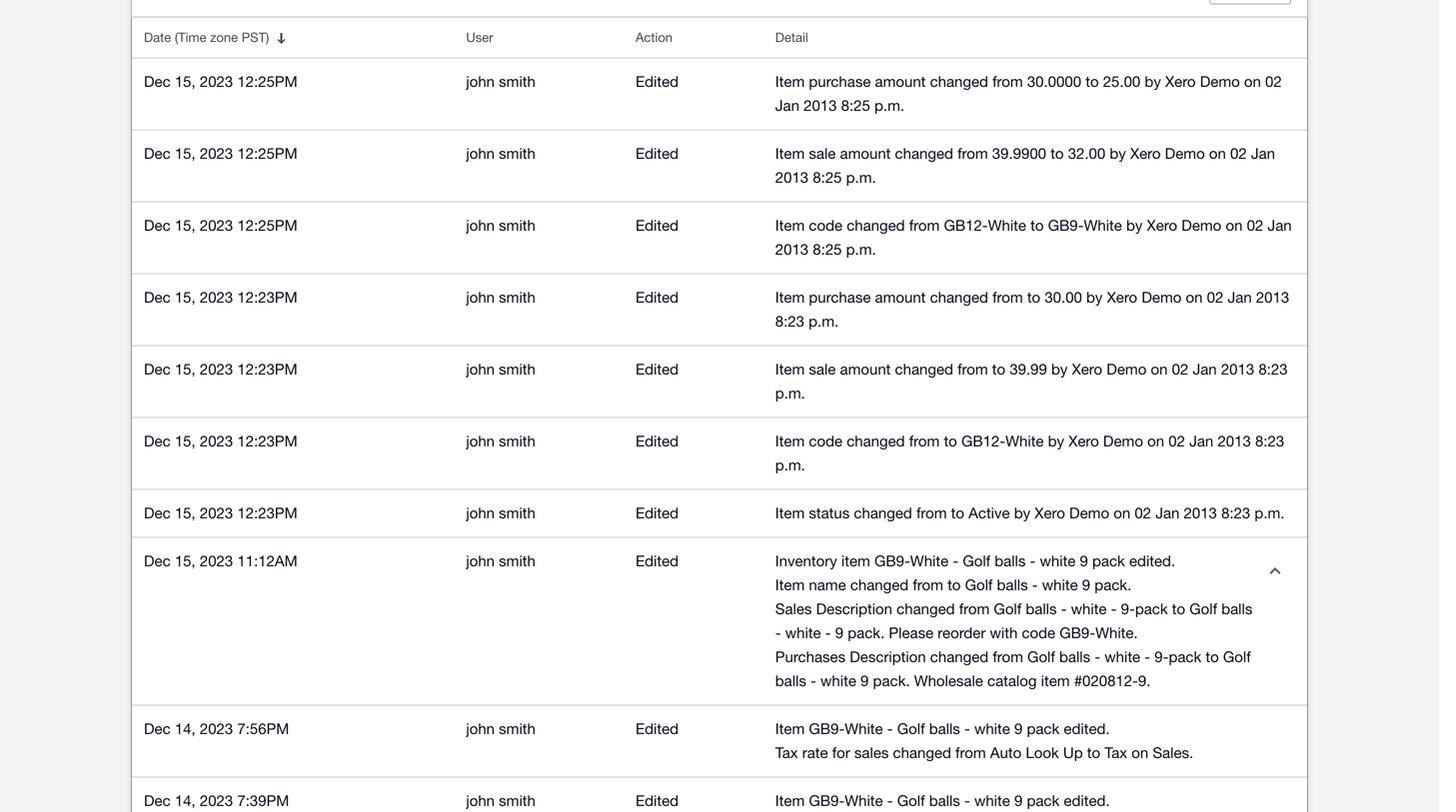 Task type: vqa. For each thing, say whether or not it's contained in the screenshot.
by inside the item code changed from  to gb12-white by xero demo on 02 jan 2013 8:23 p.m.
yes



Task type: describe. For each thing, give the bounding box(es) containing it.
changed inside item sale amount changed from 39.9900 to 32.00 by xero demo on 02 jan 2013 8:25 p.m.
[[895, 144, 954, 162]]

white inside item code changed from  to gb12-white by xero demo on 02 jan 2013 8:23 p.m.
[[1006, 432, 1044, 450]]

white down item sale amount changed from 39.9900 to 32.00 by xero demo on 02 jan 2013 8:25 p.m.
[[989, 216, 1027, 234]]

to inside item purchase amount changed from  to 30.00 by xero demo on 02 jan 2013 8:23 p.m.
[[1028, 288, 1041, 306]]

inventory item gb9-white - golf balls - white 9 pack edited. item name changed from  to golf balls - white 9 pack. sales description changed from golf balls - white - 9-pack to golf balls - white - 9 pack. please reorder with code gb9-white. purchases description changed from golf balls - white - 9-pack to golf balls - white 9 pack. wholesale catalog item #020812-9.
[[776, 552, 1253, 690]]

xero inside item sale amount changed from  to 39.99 by xero demo on 02 jan 2013 8:23 p.m.
[[1072, 360, 1103, 378]]

item code changed from  to gb12-white by xero demo on 02 jan 2013 8:23 p.m.
[[776, 432, 1285, 474]]

smith for item sale amount changed from  to 39.99 by xero demo on 02 jan 2013 8:23 p.m.
[[499, 360, 536, 378]]

on inside item code changed from gb12-white to gb9-white by xero demo on 02 jan 2013 8:25 p.m.
[[1226, 216, 1243, 234]]

dec 14, 2023 7:39pm
[[144, 792, 289, 810]]

demo inside item code changed from  to gb12-white by xero demo on 02 jan 2013 8:23 p.m.
[[1104, 432, 1144, 450]]

changed inside item purchase amount changed from 30.0000 to 25.00 by xero demo on 02 jan 2013 8:25 p.m.
[[930, 72, 989, 90]]

2013 inside item purchase amount changed from  to 30.00 by xero demo on 02 jan 2013 8:23 p.m.
[[1257, 288, 1290, 306]]

john for item status changed from  to active by xero demo on 02 jan 2013 8:23 p.m.
[[466, 504, 495, 522]]

32.00
[[1069, 144, 1106, 162]]

for
[[833, 744, 851, 762]]

gb9- inside item gb9-white - golf balls - white 9 pack edited. tax rate for sales changed from auto look up to tax on sales.
[[809, 720, 845, 738]]

8:25 for purchase
[[842, 96, 871, 114]]

amount for item purchase amount changed from 30.0000 to 25.00 by xero demo on 02 jan 2013 8:25 p.m.
[[875, 72, 926, 90]]

smith for item status changed from  to active by xero demo on 02 jan 2013 8:23 p.m.
[[499, 504, 536, 522]]

dec for item sale amount changed from 39.9900 to 32.00 by xero demo on 02 jan 2013 8:25 p.m.
[[144, 144, 171, 162]]

user button
[[454, 17, 624, 57]]

changed inside item purchase amount changed from  to 30.00 by xero demo on 02 jan 2013 8:23 p.m.
[[930, 288, 989, 306]]

rate
[[803, 744, 828, 762]]

pack inside item gb9-white - golf balls - white 9 pack edited. tax rate for sales changed from auto look up to tax on sales.
[[1027, 720, 1060, 738]]

amount for item sale amount changed from  to 39.99 by xero demo on 02 jan 2013 8:23 p.m.
[[840, 360, 891, 378]]

1 vertical spatial 9-
[[1155, 648, 1169, 666]]

2013 inside item code changed from  to gb12-white by xero demo on 02 jan 2013 8:23 p.m.
[[1218, 432, 1252, 450]]

jan inside item sale amount changed from 39.9900 to 32.00 by xero demo on 02 jan 2013 8:25 p.m.
[[1252, 144, 1276, 162]]

2 tax from the left
[[1105, 744, 1128, 762]]

edited for item gb9-white - golf balls - white 9 pack edited.
[[636, 792, 679, 810]]

to inside item code changed from  to gb12-white by xero demo on 02 jan 2013 8:23 p.m.
[[944, 432, 958, 450]]

demo inside item purchase amount changed from  to 30.00 by xero demo on 02 jan 2013 8:23 p.m.
[[1142, 288, 1182, 306]]

item status changed from  to active by xero demo on 02 jan 2013 8:23 p.m.
[[776, 504, 1285, 522]]

jan inside item sale amount changed from  to 39.99 by xero demo on 02 jan 2013 8:23 p.m.
[[1193, 360, 1218, 378]]

demo inside item purchase amount changed from 30.0000 to 25.00 by xero demo on 02 jan 2013 8:25 p.m.
[[1201, 72, 1241, 90]]

12:25pm for item code changed from gb12-white to gb9-white by xero demo on 02 jan 2013 8:25 p.m.
[[237, 216, 298, 234]]

2023 for item status changed from  to active by xero demo on 02 jan 2013 8:23 p.m.
[[200, 504, 233, 522]]

smith for item gb9-white - golf balls - white 9 pack edited.
[[499, 792, 536, 810]]

2013 inside item code changed from gb12-white to gb9-white by xero demo on 02 jan 2013 8:25 p.m.
[[776, 240, 809, 258]]

2013 inside item sale amount changed from 39.9900 to 32.00 by xero demo on 02 jan 2013 8:25 p.m.
[[776, 168, 809, 186]]

8 smith from the top
[[499, 552, 536, 570]]

dec for item status changed from  to active by xero demo on 02 jan 2013 8:23 p.m.
[[144, 504, 171, 522]]

john smith for item purchase amount changed from 30.0000 to 25.00 by xero demo on 02 jan 2013 8:25 p.m.
[[466, 72, 536, 90]]

catalog
[[988, 672, 1037, 690]]

15, for item purchase amount changed from  to 30.00 by xero demo on 02 jan 2013 8:23 p.m.
[[175, 288, 196, 306]]

8:23 for item sale amount changed from  to 39.99 by xero demo on 02 jan 2013 8:23 p.m.
[[1259, 360, 1288, 378]]

up
[[1064, 744, 1084, 762]]

from inside item purchase amount changed from 30.0000 to 25.00 by xero demo on 02 jan 2013 8:25 p.m.
[[993, 72, 1024, 90]]

code for p.m.
[[809, 432, 843, 450]]

date (time zone pst)
[[144, 29, 269, 45]]

edited for item gb9-white - golf balls - white 9 pack edited. tax rate for sales changed from auto look up to tax on sales.
[[636, 720, 679, 738]]

active
[[969, 504, 1010, 522]]

on inside item sale amount changed from 39.9900 to 32.00 by xero demo on 02 jan 2013 8:25 p.m.
[[1210, 144, 1227, 162]]

1 horizontal spatial item
[[1042, 672, 1070, 690]]

to inside item code changed from gb12-white to gb9-white by xero demo on 02 jan 2013 8:25 p.m.
[[1031, 216, 1044, 234]]

item for item gb9-white - golf balls - white 9 pack edited. tax rate for sales changed from auto look up to tax on sales.
[[776, 720, 805, 738]]

15, for item code changed from  to gb12-white by xero demo on 02 jan 2013 8:23 p.m.
[[175, 432, 196, 450]]

8 dec from the top
[[144, 552, 171, 570]]

2023 for item sale amount changed from  to 39.99 by xero demo on 02 jan 2013 8:23 p.m.
[[200, 360, 233, 378]]

dec for item code changed from  to gb12-white by xero demo on 02 jan 2013 8:23 p.m.
[[144, 432, 171, 450]]

item sale amount changed from  to 39.99 by xero demo on 02 jan 2013 8:23 p.m.
[[776, 360, 1288, 402]]

john smith for item code changed from  to gb12-white by xero demo on 02 jan 2013 8:23 p.m.
[[466, 432, 536, 450]]

item inside inventory item gb9-white - golf balls - white 9 pack edited. item name changed from  to golf balls - white 9 pack. sales description changed from golf balls - white - 9-pack to golf balls - white - 9 pack. please reorder with code gb9-white. purchases description changed from golf balls - white - 9-pack to golf balls - white 9 pack. wholesale catalog item #020812-9.
[[776, 576, 805, 594]]

dec for item purchase amount changed from 30.0000 to 25.00 by xero demo on 02 jan 2013 8:25 p.m.
[[144, 72, 171, 90]]

john for item sale amount changed from 39.9900 to 32.00 by xero demo on 02 jan 2013 8:25 p.m.
[[466, 144, 495, 162]]

smith for item code changed from  to gb12-white by xero demo on 02 jan 2013 8:23 p.m.
[[499, 432, 536, 450]]

john for item purchase amount changed from  to 30.00 by xero demo on 02 jan 2013 8:23 p.m.
[[466, 288, 495, 306]]

0 vertical spatial description
[[817, 600, 893, 618]]

8 15, from the top
[[175, 552, 196, 570]]

white down 32.00
[[1084, 216, 1123, 234]]

purchase for 8:25
[[809, 72, 871, 90]]

gb12- inside item code changed from  to gb12-white by xero demo on 02 jan 2013 8:23 p.m.
[[962, 432, 1006, 450]]

code inside inventory item gb9-white - golf balls - white 9 pack edited. item name changed from  to golf balls - white 9 pack. sales description changed from golf balls - white - 9-pack to golf balls - white - 9 pack. please reorder with code gb9-white. purchases description changed from golf balls - white - 9-pack to golf balls - white 9 pack. wholesale catalog item #020812-9.
[[1022, 624, 1056, 642]]

inventory
[[776, 552, 838, 570]]

pack inside item gb9-white - golf balls - white 9 pack edited.
[[1027, 792, 1060, 810]]

john smith for item sale amount changed from  to 39.99 by xero demo on 02 jan 2013 8:23 p.m.
[[466, 360, 536, 378]]

golf inside item gb9-white - golf balls - white 9 pack edited. tax rate for sales changed from auto look up to tax on sales.
[[898, 720, 925, 738]]

2 vertical spatial pack.
[[873, 672, 910, 690]]

on inside item sale amount changed from  to 39.99 by xero demo on 02 jan 2013 8:23 p.m.
[[1151, 360, 1168, 378]]

#020812-
[[1075, 672, 1139, 690]]

john for item code changed from  to gb12-white by xero demo on 02 jan 2013 8:23 p.m.
[[466, 432, 495, 450]]

xero inside item sale amount changed from 39.9900 to 32.00 by xero demo on 02 jan 2013 8:25 p.m.
[[1131, 144, 1161, 162]]

item purchase amount changed from 30.0000 to 25.00 by xero demo on 02 jan 2013 8:25 p.m.
[[776, 72, 1283, 114]]

user
[[466, 29, 494, 45]]

8:25 inside item code changed from gb12-white to gb9-white by xero demo on 02 jan 2013 8:25 p.m.
[[813, 240, 842, 258]]

edited for item purchase amount changed from  to 30.00 by xero demo on 02 jan 2013 8:23 p.m.
[[636, 288, 679, 306]]

dec for item gb9-white - golf balls - white 9 pack edited. tax rate for sales changed from auto look up to tax on sales.
[[144, 720, 171, 738]]

sales.
[[1153, 744, 1194, 762]]

p.m. inside item sale amount changed from 39.9900 to 32.00 by xero demo on 02 jan 2013 8:25 p.m.
[[847, 168, 877, 186]]

12:23pm for item status changed from  to active by xero demo on 02 jan 2013 8:23 p.m.
[[237, 504, 298, 522]]

action
[[636, 29, 673, 45]]

gb12- inside item code changed from gb12-white to gb9-white by xero demo on 02 jan 2013 8:25 p.m.
[[944, 216, 989, 234]]

wholesale
[[915, 672, 984, 690]]

smith for item purchase amount changed from 30.0000 to 25.00 by xero demo on 02 jan 2013 8:25 p.m.
[[499, 72, 536, 90]]

gb9- inside item code changed from gb12-white to gb9-white by xero demo on 02 jan 2013 8:25 p.m.
[[1049, 216, 1084, 234]]

john smith for item code changed from gb12-white to gb9-white by xero demo on 02 jan 2013 8:25 p.m.
[[466, 216, 536, 234]]

balls inside item gb9-white - golf balls - white 9 pack edited. tax rate for sales changed from auto look up to tax on sales.
[[930, 720, 961, 738]]

smith for item purchase amount changed from  to 30.00 by xero demo on 02 jan 2013 8:23 p.m.
[[499, 288, 536, 306]]

john for item gb9-white - golf balls - white 9 pack edited.
[[466, 792, 495, 810]]

02 inside item purchase amount changed from  to 30.00 by xero demo on 02 jan 2013 8:23 p.m.
[[1208, 288, 1224, 306]]

1 vertical spatial pack.
[[848, 624, 885, 642]]

item code changed from gb12-white to gb9-white by xero demo on 02 jan 2013 8:25 p.m.
[[776, 216, 1292, 258]]

demo inside item sale amount changed from 39.9900 to 32.00 by xero demo on 02 jan 2013 8:25 p.m.
[[1166, 144, 1206, 162]]

by inside item sale amount changed from  to 39.99 by xero demo on 02 jan 2013 8:23 p.m.
[[1052, 360, 1068, 378]]

balls inside item gb9-white - golf balls - white 9 pack edited.
[[930, 792, 961, 810]]

by inside item code changed from  to gb12-white by xero demo on 02 jan 2013 8:23 p.m.
[[1049, 432, 1065, 450]]

dec 15, 2023 12:25pm for item purchase amount changed from 30.0000 to 25.00 by xero demo on 02 jan 2013 8:25 p.m.
[[144, 72, 298, 90]]

by inside item purchase amount changed from  to 30.00 by xero demo on 02 jan 2013 8:23 p.m.
[[1087, 288, 1103, 306]]

dec for item purchase amount changed from  to 30.00 by xero demo on 02 jan 2013 8:23 p.m.
[[144, 288, 171, 306]]

15, for item sale amount changed from  to 39.99 by xero demo on 02 jan 2013 8:23 p.m.
[[175, 360, 196, 378]]

from inside item sale amount changed from 39.9900 to 32.00 by xero demo on 02 jan 2013 8:25 p.m.
[[958, 144, 989, 162]]

white inside item gb9-white - golf balls - white 9 pack edited. tax rate for sales changed from auto look up to tax on sales.
[[975, 720, 1011, 738]]

8:23 for item code changed from  to gb12-white by xero demo on 02 jan 2013 8:23 p.m.
[[1256, 432, 1285, 450]]

dec 15, 2023 12:23pm for item status changed from  to active by xero demo on 02 jan 2013 8:23 p.m.
[[144, 504, 298, 522]]

39.9900
[[993, 144, 1047, 162]]

by inside item code changed from gb12-white to gb9-white by xero demo on 02 jan 2013 8:25 p.m.
[[1127, 216, 1143, 234]]

white inside item gb9-white - golf balls - white 9 pack edited.
[[845, 792, 884, 810]]

date (time zone pst) button
[[132, 17, 454, 57]]

8 edited from the top
[[636, 552, 679, 570]]

from inside item code changed from  to gb12-white by xero demo on 02 jan 2013 8:23 p.m.
[[910, 432, 940, 450]]

1 tax from the left
[[776, 744, 798, 762]]

from inside item purchase amount changed from  to 30.00 by xero demo on 02 jan 2013 8:23 p.m.
[[993, 288, 1024, 306]]

on inside item code changed from  to gb12-white by xero demo on 02 jan 2013 8:23 p.m.
[[1148, 432, 1165, 450]]



Task type: locate. For each thing, give the bounding box(es) containing it.
by inside item purchase amount changed from 30.0000 to 25.00 by xero demo on 02 jan 2013 8:25 p.m.
[[1145, 72, 1162, 90]]

changed inside item code changed from gb12-white to gb9-white by xero demo on 02 jan 2013 8:25 p.m.
[[847, 216, 905, 234]]

7:39pm
[[237, 792, 289, 810]]

description
[[817, 600, 893, 618], [850, 648, 927, 666]]

12:23pm
[[237, 288, 298, 306], [237, 360, 298, 378], [237, 432, 298, 450], [237, 504, 298, 522]]

detail button
[[764, 17, 1308, 57]]

demo inside item sale amount changed from  to 39.99 by xero demo on 02 jan 2013 8:23 p.m.
[[1107, 360, 1147, 378]]

code inside item code changed from gb12-white to gb9-white by xero demo on 02 jan 2013 8:25 p.m.
[[809, 216, 843, 234]]

1 john from the top
[[466, 72, 495, 90]]

edited for item sale amount changed from  to 39.99 by xero demo on 02 jan 2013 8:23 p.m.
[[636, 360, 679, 378]]

john smith for item sale amount changed from 39.9900 to 32.00 by xero demo on 02 jan 2013 8:25 p.m.
[[466, 144, 536, 162]]

name
[[809, 576, 847, 594]]

edited for item purchase amount changed from 30.0000 to 25.00 by xero demo on 02 jan 2013 8:25 p.m.
[[636, 72, 679, 90]]

1 sale from the top
[[809, 144, 836, 162]]

4 dec from the top
[[144, 288, 171, 306]]

gb9- up 30.00
[[1049, 216, 1084, 234]]

1 vertical spatial 8:25
[[813, 168, 842, 186]]

5 john from the top
[[466, 360, 495, 378]]

0 horizontal spatial item
[[842, 552, 871, 570]]

3 john from the top
[[466, 216, 495, 234]]

list of history for this document element
[[132, 17, 1308, 813]]

15,
[[175, 72, 196, 90], [175, 144, 196, 162], [175, 216, 196, 234], [175, 288, 196, 306], [175, 360, 196, 378], [175, 432, 196, 450], [175, 504, 196, 522], [175, 552, 196, 570]]

9- up sales.
[[1155, 648, 1169, 666]]

demo inside item code changed from gb12-white to gb9-white by xero demo on 02 jan 2013 8:25 p.m.
[[1182, 216, 1222, 234]]

6 john from the top
[[466, 432, 495, 450]]

39.99
[[1010, 360, 1048, 378]]

dec
[[144, 72, 171, 90], [144, 144, 171, 162], [144, 216, 171, 234], [144, 288, 171, 306], [144, 360, 171, 378], [144, 432, 171, 450], [144, 504, 171, 522], [144, 552, 171, 570], [144, 720, 171, 738], [144, 792, 171, 810]]

2023 for item purchase amount changed from 30.0000 to 25.00 by xero demo on 02 jan 2013 8:25 p.m.
[[200, 72, 233, 90]]

to inside item gb9-white - golf balls - white 9 pack edited. tax rate for sales changed from auto look up to tax on sales.
[[1088, 744, 1101, 762]]

edited.
[[1130, 552, 1176, 570], [1064, 720, 1110, 738], [1064, 792, 1110, 810]]

10 smith from the top
[[499, 792, 536, 810]]

3 smith from the top
[[499, 216, 536, 234]]

1 purchase from the top
[[809, 72, 871, 90]]

6 15, from the top
[[175, 432, 196, 450]]

edited
[[636, 72, 679, 90], [636, 144, 679, 162], [636, 216, 679, 234], [636, 288, 679, 306], [636, 360, 679, 378], [636, 432, 679, 450], [636, 504, 679, 522], [636, 552, 679, 570], [636, 720, 679, 738], [636, 792, 679, 810]]

1 vertical spatial description
[[850, 648, 927, 666]]

1 horizontal spatial tax
[[1105, 744, 1128, 762]]

10 john smith from the top
[[466, 792, 536, 810]]

on inside item purchase amount changed from 30.0000 to 25.00 by xero demo on 02 jan 2013 8:25 p.m.
[[1245, 72, 1262, 90]]

9
[[1080, 552, 1089, 570], [1083, 576, 1091, 594], [836, 624, 844, 642], [861, 672, 869, 690], [1015, 720, 1023, 738], [1015, 792, 1023, 810]]

smith for item code changed from gb12-white to gb9-white by xero demo on 02 jan 2013 8:25 p.m.
[[499, 216, 536, 234]]

golf
[[963, 552, 991, 570], [965, 576, 993, 594], [994, 600, 1022, 618], [1190, 600, 1218, 618], [1028, 648, 1056, 666], [1224, 648, 1252, 666], [898, 720, 925, 738], [898, 792, 925, 810]]

john smith for item status changed from  to active by xero demo on 02 jan 2013 8:23 p.m.
[[466, 504, 536, 522]]

8:25 for sale
[[813, 168, 842, 186]]

balls
[[995, 552, 1026, 570], [997, 576, 1029, 594], [1026, 600, 1057, 618], [1222, 600, 1253, 618], [1060, 648, 1091, 666], [776, 672, 807, 690], [930, 720, 961, 738], [930, 792, 961, 810]]

item for item status changed from  to active by xero demo on 02 jan 2013 8:23 p.m.
[[776, 504, 805, 522]]

to inside item sale amount changed from  to 39.99 by xero demo on 02 jan 2013 8:23 p.m.
[[993, 360, 1006, 378]]

p.m. inside item code changed from gb12-white to gb9-white by xero demo on 02 jan 2013 8:25 p.m.
[[847, 240, 877, 258]]

xero inside item code changed from gb12-white to gb9-white by xero demo on 02 jan 2013 8:25 p.m.
[[1147, 216, 1178, 234]]

2023
[[200, 72, 233, 90], [200, 144, 233, 162], [200, 216, 233, 234], [200, 288, 233, 306], [200, 360, 233, 378], [200, 432, 233, 450], [200, 504, 233, 522], [200, 552, 233, 570], [200, 720, 233, 738], [200, 792, 233, 810]]

14, left 7:39pm
[[175, 792, 196, 810]]

jan
[[776, 96, 800, 114], [1252, 144, 1276, 162], [1268, 216, 1292, 234], [1228, 288, 1253, 306], [1193, 360, 1218, 378], [1190, 432, 1214, 450], [1156, 504, 1180, 522]]

2 vertical spatial 8:25
[[813, 240, 842, 258]]

pack. left please
[[848, 624, 885, 642]]

2 vertical spatial dec 15, 2023 12:25pm
[[144, 216, 298, 234]]

look
[[1026, 744, 1060, 762]]

p.m.
[[875, 96, 905, 114], [847, 168, 877, 186], [847, 240, 877, 258], [809, 312, 839, 330], [776, 384, 806, 402], [776, 456, 806, 474], [1255, 504, 1285, 522]]

item inside item sale amount changed from 39.9900 to 32.00 by xero demo on 02 jan 2013 8:25 p.m.
[[776, 144, 805, 162]]

1 horizontal spatial 9-
[[1155, 648, 1169, 666]]

6 john smith from the top
[[466, 432, 536, 450]]

item for item purchase amount changed from 30.0000 to 25.00 by xero demo on 02 jan 2013 8:25 p.m.
[[776, 72, 805, 90]]

item purchase amount changed from  to 30.00 by xero demo on 02 jan 2013 8:23 p.m.
[[776, 288, 1290, 330]]

to inside item sale amount changed from 39.9900 to 32.00 by xero demo on 02 jan 2013 8:25 p.m.
[[1051, 144, 1064, 162]]

white down the sales
[[845, 792, 884, 810]]

4 dec 15, 2023 12:23pm from the top
[[144, 504, 298, 522]]

purchases
[[776, 648, 846, 666]]

xero
[[1166, 72, 1196, 90], [1131, 144, 1161, 162], [1147, 216, 1178, 234], [1108, 288, 1138, 306], [1072, 360, 1103, 378], [1069, 432, 1100, 450], [1035, 504, 1066, 522]]

3 john smith from the top
[[466, 216, 536, 234]]

edited for item code changed from  to gb12-white by xero demo on 02 jan 2013 8:23 p.m.
[[636, 432, 679, 450]]

on
[[1245, 72, 1262, 90], [1210, 144, 1227, 162], [1226, 216, 1243, 234], [1186, 288, 1203, 306], [1151, 360, 1168, 378], [1148, 432, 1165, 450], [1114, 504, 1131, 522], [1132, 744, 1149, 762]]

amount inside item sale amount changed from 39.9900 to 32.00 by xero demo on 02 jan 2013 8:25 p.m.
[[840, 144, 891, 162]]

0 vertical spatial sale
[[809, 144, 836, 162]]

item inside item purchase amount changed from  to 30.00 by xero demo on 02 jan 2013 8:23 p.m.
[[776, 288, 805, 306]]

1 vertical spatial 14,
[[175, 792, 196, 810]]

white up please
[[911, 552, 949, 570]]

8:25 inside item sale amount changed from 39.9900 to 32.00 by xero demo on 02 jan 2013 8:25 p.m.
[[813, 168, 842, 186]]

3 12:25pm from the top
[[237, 216, 298, 234]]

02 inside item code changed from  to gb12-white by xero demo on 02 jan 2013 8:23 p.m.
[[1169, 432, 1186, 450]]

02 inside item code changed from gb12-white to gb9-white by xero demo on 02 jan 2013 8:25 p.m.
[[1247, 216, 1264, 234]]

2 sale from the top
[[809, 360, 836, 378]]

dec 15, 2023 12:25pm for item code changed from gb12-white to gb9-white by xero demo on 02 jan 2013 8:25 p.m.
[[144, 216, 298, 234]]

gb12-
[[944, 216, 989, 234], [962, 432, 1006, 450]]

sale inside item sale amount changed from 39.9900 to 32.00 by xero demo on 02 jan 2013 8:25 p.m.
[[809, 144, 836, 162]]

reorder
[[938, 624, 986, 642]]

edited. down up
[[1064, 792, 1110, 810]]

12:25pm
[[237, 72, 298, 90], [237, 144, 298, 162], [237, 216, 298, 234]]

1 vertical spatial purchase
[[809, 288, 871, 306]]

1 item from the top
[[776, 72, 805, 90]]

dec 15, 2023 12:23pm
[[144, 288, 298, 306], [144, 360, 298, 378], [144, 432, 298, 450], [144, 504, 298, 522]]

8 2023 from the top
[[200, 552, 233, 570]]

2023 for item purchase amount changed from  to 30.00 by xero demo on 02 jan 2013 8:23 p.m.
[[200, 288, 233, 306]]

2 purchase from the top
[[809, 288, 871, 306]]

jan inside item purchase amount changed from  to 30.00 by xero demo on 02 jan 2013 8:23 p.m.
[[1228, 288, 1253, 306]]

john smith
[[466, 72, 536, 90], [466, 144, 536, 162], [466, 216, 536, 234], [466, 288, 536, 306], [466, 360, 536, 378], [466, 432, 536, 450], [466, 504, 536, 522], [466, 552, 536, 570], [466, 720, 536, 738], [466, 792, 536, 810]]

item inside item gb9-white - golf balls - white 9 pack edited. tax rate for sales changed from auto look up to tax on sales.
[[776, 720, 805, 738]]

3 12:23pm from the top
[[237, 432, 298, 450]]

12:23pm for item sale amount changed from  to 39.99 by xero demo on 02 jan 2013 8:23 p.m.
[[237, 360, 298, 378]]

14, for dec 14, 2023 7:56pm
[[175, 720, 196, 738]]

1 john smith from the top
[[466, 72, 536, 90]]

0 vertical spatial pack.
[[1095, 576, 1132, 594]]

0 horizontal spatial tax
[[776, 744, 798, 762]]

edited. up up
[[1064, 720, 1110, 738]]

to
[[1086, 72, 1099, 90], [1051, 144, 1064, 162], [1031, 216, 1044, 234], [1028, 288, 1041, 306], [993, 360, 1006, 378], [944, 432, 958, 450], [952, 504, 965, 522], [948, 576, 961, 594], [1173, 600, 1186, 618], [1206, 648, 1220, 666], [1088, 744, 1101, 762]]

2 12:23pm from the top
[[237, 360, 298, 378]]

9 john smith from the top
[[466, 720, 536, 738]]

item for item gb9-white - golf balls - white 9 pack edited.
[[776, 792, 805, 810]]

2 edited from the top
[[636, 144, 679, 162]]

9 item from the top
[[776, 720, 805, 738]]

4 smith from the top
[[499, 288, 536, 306]]

0 vertical spatial purchase
[[809, 72, 871, 90]]

pack.
[[1095, 576, 1132, 594], [848, 624, 885, 642], [873, 672, 910, 690]]

3 dec 15, 2023 12:23pm from the top
[[144, 432, 298, 450]]

item
[[842, 552, 871, 570], [1042, 672, 1070, 690]]

sale for p.m.
[[809, 360, 836, 378]]

1 12:25pm from the top
[[237, 72, 298, 90]]

xero inside item purchase amount changed from  to 30.00 by xero demo on 02 jan 2013 8:23 p.m.
[[1108, 288, 1138, 306]]

from inside item sale amount changed from  to 39.99 by xero demo on 02 jan 2013 8:23 p.m.
[[958, 360, 989, 378]]

changed inside item sale amount changed from  to 39.99 by xero demo on 02 jan 2013 8:23 p.m.
[[895, 360, 954, 378]]

code
[[809, 216, 843, 234], [809, 432, 843, 450], [1022, 624, 1056, 642]]

john smith for item gb9-white - golf balls - white 9 pack edited. tax rate for sales changed from auto look up to tax on sales.
[[466, 720, 536, 738]]

dec 15, 2023 12:23pm for item purchase amount changed from  to 30.00 by xero demo on 02 jan 2013 8:23 p.m.
[[144, 288, 298, 306]]

jan inside item purchase amount changed from 30.0000 to 25.00 by xero demo on 02 jan 2013 8:25 p.m.
[[776, 96, 800, 114]]

detail
[[776, 29, 809, 45]]

2 14, from the top
[[175, 792, 196, 810]]

3 edited from the top
[[636, 216, 679, 234]]

2 smith from the top
[[499, 144, 536, 162]]

8:23 inside item sale amount changed from  to 39.99 by xero demo on 02 jan 2013 8:23 p.m.
[[1259, 360, 1288, 378]]

6 2023 from the top
[[200, 432, 233, 450]]

2 vertical spatial 12:25pm
[[237, 216, 298, 234]]

dec for item gb9-white - golf balls - white 9 pack edited.
[[144, 792, 171, 810]]

2 vertical spatial edited.
[[1064, 792, 1110, 810]]

item gb9-white - golf balls - white 9 pack edited. tax rate for sales changed from auto look up to tax on sales.
[[776, 720, 1194, 762]]

by
[[1145, 72, 1162, 90], [1110, 144, 1127, 162], [1127, 216, 1143, 234], [1087, 288, 1103, 306], [1052, 360, 1068, 378], [1049, 432, 1065, 450], [1015, 504, 1031, 522]]

from inside item code changed from gb12-white to gb9-white by xero demo on 02 jan 2013 8:25 p.m.
[[910, 216, 940, 234]]

3 dec 15, 2023 12:25pm from the top
[[144, 216, 298, 234]]

0 vertical spatial code
[[809, 216, 843, 234]]

2 15, from the top
[[175, 144, 196, 162]]

purchase for p.m.
[[809, 288, 871, 306]]

changed
[[930, 72, 989, 90], [895, 144, 954, 162], [847, 216, 905, 234], [930, 288, 989, 306], [895, 360, 954, 378], [847, 432, 905, 450], [854, 504, 913, 522], [851, 576, 909, 594], [897, 600, 955, 618], [931, 648, 989, 666], [893, 744, 952, 762]]

2013 inside item sale amount changed from  to 39.99 by xero demo on 02 jan 2013 8:23 p.m.
[[1222, 360, 1255, 378]]

14,
[[175, 720, 196, 738], [175, 792, 196, 810]]

status
[[809, 504, 850, 522]]

0 vertical spatial 12:25pm
[[237, 72, 298, 90]]

gb9- up please
[[875, 552, 911, 570]]

8:25 inside item purchase amount changed from 30.0000 to 25.00 by xero demo on 02 jan 2013 8:25 p.m.
[[842, 96, 871, 114]]

edited for item status changed from  to active by xero demo on 02 jan 2013 8:23 p.m.
[[636, 504, 679, 522]]

item inside item purchase amount changed from 30.0000 to 25.00 by xero demo on 02 jan 2013 8:25 p.m.
[[776, 72, 805, 90]]

dec 15, 2023 12:25pm
[[144, 72, 298, 90], [144, 144, 298, 162], [144, 216, 298, 234]]

amount for item sale amount changed from 39.9900 to 32.00 by xero demo on 02 jan 2013 8:25 p.m.
[[840, 144, 891, 162]]

0 horizontal spatial 9-
[[1122, 600, 1136, 618]]

gb12- up active
[[962, 432, 1006, 450]]

1 vertical spatial edited.
[[1064, 720, 1110, 738]]

john smith for item purchase amount changed from  to 30.00 by xero demo on 02 jan 2013 8:23 p.m.
[[466, 288, 536, 306]]

1 vertical spatial 12:25pm
[[237, 144, 298, 162]]

4 john from the top
[[466, 288, 495, 306]]

john
[[466, 72, 495, 90], [466, 144, 495, 162], [466, 216, 495, 234], [466, 288, 495, 306], [466, 360, 495, 378], [466, 432, 495, 450], [466, 504, 495, 522], [466, 552, 495, 570], [466, 720, 495, 738], [466, 792, 495, 810]]

smith
[[499, 72, 536, 90], [499, 144, 536, 162], [499, 216, 536, 234], [499, 288, 536, 306], [499, 360, 536, 378], [499, 432, 536, 450], [499, 504, 536, 522], [499, 552, 536, 570], [499, 720, 536, 738], [499, 792, 536, 810]]

john for item purchase amount changed from 30.0000 to 25.00 by xero demo on 02 jan 2013 8:25 p.m.
[[466, 72, 495, 90]]

2 vertical spatial code
[[1022, 624, 1056, 642]]

1 smith from the top
[[499, 72, 536, 90]]

3 2023 from the top
[[200, 216, 233, 234]]

5 dec from the top
[[144, 360, 171, 378]]

02 inside item sale amount changed from 39.9900 to 32.00 by xero demo on 02 jan 2013 8:25 p.m.
[[1231, 144, 1248, 162]]

10 item from the top
[[776, 792, 805, 810]]

5 edited from the top
[[636, 360, 679, 378]]

8:23 for item purchase amount changed from  to 30.00 by xero demo on 02 jan 2013 8:23 p.m.
[[776, 312, 805, 330]]

1 vertical spatial gb12-
[[962, 432, 1006, 450]]

white inside item gb9-white - golf balls - white 9 pack edited.
[[975, 792, 1011, 810]]

edited. for item gb9-white - golf balls - white 9 pack edited.
[[1064, 792, 1110, 810]]

p.m. inside item sale amount changed from  to 39.99 by xero demo on 02 jan 2013 8:23 p.m.
[[776, 384, 806, 402]]

2013
[[804, 96, 837, 114], [776, 168, 809, 186], [776, 240, 809, 258], [1257, 288, 1290, 306], [1222, 360, 1255, 378], [1218, 432, 1252, 450], [1184, 504, 1218, 522]]

amount
[[875, 72, 926, 90], [840, 144, 891, 162], [875, 288, 926, 306], [840, 360, 891, 378]]

jan inside item code changed from  to gb12-white by xero demo on 02 jan 2013 8:23 p.m.
[[1190, 432, 1214, 450]]

2 item from the top
[[776, 144, 805, 162]]

item for item sale amount changed from  to 39.99 by xero demo on 02 jan 2013 8:23 p.m.
[[776, 360, 805, 378]]

30.00
[[1045, 288, 1083, 306]]

by inside item sale amount changed from 39.9900 to 32.00 by xero demo on 02 jan 2013 8:25 p.m.
[[1110, 144, 1127, 162]]

15, for item sale amount changed from 39.9900 to 32.00 by xero demo on 02 jan 2013 8:25 p.m.
[[175, 144, 196, 162]]

john for item sale amount changed from  to 39.99 by xero demo on 02 jan 2013 8:23 p.m.
[[466, 360, 495, 378]]

9 2023 from the top
[[200, 720, 233, 738]]

0 vertical spatial dec 15, 2023 12:25pm
[[144, 72, 298, 90]]

tax
[[776, 744, 798, 762], [1105, 744, 1128, 762]]

5 2023 from the top
[[200, 360, 233, 378]]

7 edited from the top
[[636, 504, 679, 522]]

3 item from the top
[[776, 216, 805, 234]]

4 john smith from the top
[[466, 288, 536, 306]]

on inside item gb9-white - golf balls - white 9 pack edited. tax rate for sales changed from auto look up to tax on sales.
[[1132, 744, 1149, 762]]

edited. inside inventory item gb9-white - golf balls - white 9 pack edited. item name changed from  to golf balls - white 9 pack. sales description changed from golf balls - white - 9-pack to golf balls - white - 9 pack. please reorder with code gb9-white. purchases description changed from golf balls - white - 9-pack to golf balls - white 9 pack. wholesale catalog item #020812-9.
[[1130, 552, 1176, 570]]

p.m. inside item code changed from  to gb12-white by xero demo on 02 jan 2013 8:23 p.m.
[[776, 456, 806, 474]]

9- up white.
[[1122, 600, 1136, 618]]

8:25
[[842, 96, 871, 114], [813, 168, 842, 186], [813, 240, 842, 258]]

white
[[989, 216, 1027, 234], [1084, 216, 1123, 234], [1006, 432, 1044, 450], [911, 552, 949, 570], [845, 720, 884, 738], [845, 792, 884, 810]]

dec 15, 2023 11:12am
[[144, 552, 298, 570]]

9 inside item gb9-white - golf balls - white 9 pack edited. tax rate for sales changed from auto look up to tax on sales.
[[1015, 720, 1023, 738]]

0 vertical spatial item
[[842, 552, 871, 570]]

edited. up white.
[[1130, 552, 1176, 570]]

dec 14, 2023 7:56pm
[[144, 720, 289, 738]]

4 item from the top
[[776, 288, 805, 306]]

john for item code changed from gb12-white to gb9-white by xero demo on 02 jan 2013 8:25 p.m.
[[466, 216, 495, 234]]

xero inside item purchase amount changed from 30.0000 to 25.00 by xero demo on 02 jan 2013 8:25 p.m.
[[1166, 72, 1196, 90]]

2023 for item code changed from  to gb12-white by xero demo on 02 jan 2013 8:23 p.m.
[[200, 432, 233, 450]]

8 john from the top
[[466, 552, 495, 570]]

sales
[[855, 744, 889, 762]]

2 2023 from the top
[[200, 144, 233, 162]]

white inside inventory item gb9-white - golf balls - white 9 pack edited. item name changed from  to golf balls - white 9 pack. sales description changed from golf balls - white - 9-pack to golf balls - white - 9 pack. please reorder with code gb9-white. purchases description changed from golf balls - white - 9-pack to golf balls - white 9 pack. wholesale catalog item #020812-9.
[[911, 552, 949, 570]]

1 15, from the top
[[175, 72, 196, 90]]

tax right up
[[1105, 744, 1128, 762]]

2 dec from the top
[[144, 144, 171, 162]]

1 dec 15, 2023 12:23pm from the top
[[144, 288, 298, 306]]

description down name
[[817, 600, 893, 618]]

25.00
[[1104, 72, 1141, 90]]

5 item from the top
[[776, 360, 805, 378]]

1 14, from the top
[[175, 720, 196, 738]]

15, for item purchase amount changed from 30.0000 to 25.00 by xero demo on 02 jan 2013 8:25 p.m.
[[175, 72, 196, 90]]

item for item sale amount changed from 39.9900 to 32.00 by xero demo on 02 jan 2013 8:25 p.m.
[[776, 144, 805, 162]]

dec for item code changed from gb12-white to gb9-white by xero demo on 02 jan 2013 8:25 p.m.
[[144, 216, 171, 234]]

sale inside item sale amount changed from  to 39.99 by xero demo on 02 jan 2013 8:23 p.m.
[[809, 360, 836, 378]]

2 12:25pm from the top
[[237, 144, 298, 162]]

item inside item gb9-white - golf balls - white 9 pack edited.
[[776, 792, 805, 810]]

action button
[[624, 17, 764, 57]]

1 vertical spatial sale
[[809, 360, 836, 378]]

amount inside item purchase amount changed from 30.0000 to 25.00 by xero demo on 02 jan 2013 8:25 p.m.
[[875, 72, 926, 90]]

7:56pm
[[237, 720, 289, 738]]

white
[[1040, 552, 1076, 570], [1043, 576, 1079, 594], [1072, 600, 1107, 618], [786, 624, 822, 642], [1105, 648, 1141, 666], [821, 672, 857, 690], [975, 720, 1011, 738], [975, 792, 1011, 810]]

auto
[[991, 744, 1022, 762]]

2 john from the top
[[466, 144, 495, 162]]

date
[[144, 29, 171, 45]]

9 edited from the top
[[636, 720, 679, 738]]

smith for item gb9-white - golf balls - white 9 pack edited. tax rate for sales changed from auto look up to tax on sales.
[[499, 720, 536, 738]]

code for 2013
[[809, 216, 843, 234]]

30.0000
[[1028, 72, 1082, 90]]

8 john smith from the top
[[466, 552, 536, 570]]

12:23pm for item purchase amount changed from  to 30.00 by xero demo on 02 jan 2013 8:23 p.m.
[[237, 288, 298, 306]]

item inside item sale amount changed from  to 39.99 by xero demo on 02 jan 2013 8:23 p.m.
[[776, 360, 805, 378]]

1 dec 15, 2023 12:25pm from the top
[[144, 72, 298, 90]]

4 edited from the top
[[636, 288, 679, 306]]

dec 15, 2023 12:25pm for item sale amount changed from 39.9900 to 32.00 by xero demo on 02 jan 2013 8:25 p.m.
[[144, 144, 298, 162]]

2023 for item sale amount changed from 39.9900 to 32.00 by xero demo on 02 jan 2013 8:25 p.m.
[[200, 144, 233, 162]]

(time
[[175, 29, 207, 45]]

1 2023 from the top
[[200, 72, 233, 90]]

2013 inside item purchase amount changed from 30.0000 to 25.00 by xero demo on 02 jan 2013 8:25 p.m.
[[804, 96, 837, 114]]

white.
[[1096, 624, 1138, 642]]

9 john from the top
[[466, 720, 495, 738]]

1 dec from the top
[[144, 72, 171, 90]]

p.m. inside item purchase amount changed from 30.0000 to 25.00 by xero demo on 02 jan 2013 8:25 p.m.
[[875, 96, 905, 114]]

sales
[[776, 600, 812, 618]]

10 dec from the top
[[144, 792, 171, 810]]

amount inside item sale amount changed from  to 39.99 by xero demo on 02 jan 2013 8:23 p.m.
[[840, 360, 891, 378]]

12:25pm for item purchase amount changed from 30.0000 to 25.00 by xero demo on 02 jan 2013 8:25 p.m.
[[237, 72, 298, 90]]

5 15, from the top
[[175, 360, 196, 378]]

please
[[889, 624, 934, 642]]

6 dec from the top
[[144, 432, 171, 450]]

7 item from the top
[[776, 504, 805, 522]]

edited for item code changed from gb12-white to gb9-white by xero demo on 02 jan 2013 8:25 p.m.
[[636, 216, 679, 234]]

xero inside item code changed from  to gb12-white by xero demo on 02 jan 2013 8:23 p.m.
[[1069, 432, 1100, 450]]

2023 for item gb9-white - golf balls - white 9 pack edited.
[[200, 792, 233, 810]]

item for item code changed from gb12-white to gb9-white by xero demo on 02 jan 2013 8:25 p.m.
[[776, 216, 805, 234]]

7 john smith from the top
[[466, 504, 536, 522]]

item gb9-white - golf balls - white 9 pack edited.
[[776, 792, 1194, 813]]

edited. for item gb9-white - golf balls - white 9 pack edited. tax rate for sales changed from auto look up to tax on sales.
[[1064, 720, 1110, 738]]

3 dec from the top
[[144, 216, 171, 234]]

9 dec from the top
[[144, 720, 171, 738]]

sale
[[809, 144, 836, 162], [809, 360, 836, 378]]

9 inside item gb9-white - golf balls - white 9 pack edited.
[[1015, 792, 1023, 810]]

0 vertical spatial 14,
[[175, 720, 196, 738]]

9 smith from the top
[[499, 720, 536, 738]]

0 vertical spatial edited.
[[1130, 552, 1176, 570]]

6 edited from the top
[[636, 432, 679, 450]]

gb9- inside item gb9-white - golf balls - white 9 pack edited.
[[809, 792, 845, 810]]

5 smith from the top
[[499, 360, 536, 378]]

item up name
[[842, 552, 871, 570]]

7 15, from the top
[[175, 504, 196, 522]]

p.m. inside item purchase amount changed from  to 30.00 by xero demo on 02 jan 2013 8:23 p.m.
[[809, 312, 839, 330]]

item sale amount changed from 39.9900 to 32.00 by xero demo on 02 jan 2013 8:25 p.m.
[[776, 144, 1276, 186]]

from inside item gb9-white - golf balls - white 9 pack edited. tax rate for sales changed from auto look up to tax on sales.
[[956, 744, 987, 762]]

7 2023 from the top
[[200, 504, 233, 522]]

golf inside item gb9-white - golf balls - white 9 pack edited.
[[898, 792, 925, 810]]

changed inside item gb9-white - golf balls - white 9 pack edited. tax rate for sales changed from auto look up to tax on sales.
[[893, 744, 952, 762]]

-
[[953, 552, 959, 570], [1030, 552, 1036, 570], [1033, 576, 1039, 594], [1062, 600, 1067, 618], [1112, 600, 1117, 618], [776, 624, 782, 642], [826, 624, 832, 642], [1095, 648, 1101, 666], [1145, 648, 1151, 666], [811, 672, 817, 690], [888, 720, 894, 738], [965, 720, 971, 738], [888, 792, 894, 810], [965, 792, 971, 810]]

14, for dec 14, 2023 7:39pm
[[175, 792, 196, 810]]

john smith for item gb9-white - golf balls - white 9 pack edited.
[[466, 792, 536, 810]]

description down please
[[850, 648, 927, 666]]

12:25pm for item sale amount changed from 39.9900 to 32.00 by xero demo on 02 jan 2013 8:25 p.m.
[[237, 144, 298, 162]]

0 vertical spatial 9-
[[1122, 600, 1136, 618]]

4 2023 from the top
[[200, 288, 233, 306]]

item for item code changed from  to gb12-white by xero demo on 02 jan 2013 8:23 p.m.
[[776, 432, 805, 450]]

jan inside item code changed from gb12-white to gb9-white by xero demo on 02 jan 2013 8:25 p.m.
[[1268, 216, 1292, 234]]

8:23 inside item code changed from  to gb12-white by xero demo on 02 jan 2013 8:23 p.m.
[[1256, 432, 1285, 450]]

pack. up white.
[[1095, 576, 1132, 594]]

1 12:23pm from the top
[[237, 288, 298, 306]]

02 inside item sale amount changed from  to 39.99 by xero demo on 02 jan 2013 8:23 p.m.
[[1173, 360, 1189, 378]]

1 edited from the top
[[636, 72, 679, 90]]

14, left the 7:56pm
[[175, 720, 196, 738]]

amount inside item purchase amount changed from  to 30.00 by xero demo on 02 jan 2013 8:23 p.m.
[[875, 288, 926, 306]]

edited for item sale amount changed from 39.9900 to 32.00 by xero demo on 02 jan 2013 8:25 p.m.
[[636, 144, 679, 162]]

7 dec from the top
[[144, 504, 171, 522]]

0 vertical spatial gb12-
[[944, 216, 989, 234]]

4 15, from the top
[[175, 288, 196, 306]]

purchase inside item purchase amount changed from  to 30.00 by xero demo on 02 jan 2013 8:23 p.m.
[[809, 288, 871, 306]]

white down item sale amount changed from  to 39.99 by xero demo on 02 jan 2013 8:23 p.m.
[[1006, 432, 1044, 450]]

gb12- down item sale amount changed from 39.9900 to 32.00 by xero demo on 02 jan 2013 8:25 p.m.
[[944, 216, 989, 234]]

pack. down please
[[873, 672, 910, 690]]

9-
[[1122, 600, 1136, 618], [1155, 648, 1169, 666]]

on inside item purchase amount changed from  to 30.00 by xero demo on 02 jan 2013 8:23 p.m.
[[1186, 288, 1203, 306]]

02 inside item purchase amount changed from 30.0000 to 25.00 by xero demo on 02 jan 2013 8:25 p.m.
[[1266, 72, 1283, 90]]

dec 15, 2023 12:23pm for item code changed from  to gb12-white by xero demo on 02 jan 2013 8:23 p.m.
[[144, 432, 298, 450]]

changed inside item code changed from  to gb12-white by xero demo on 02 jan 2013 8:23 p.m.
[[847, 432, 905, 450]]

3 15, from the top
[[175, 216, 196, 234]]

2023 for item code changed from gb12-white to gb9-white by xero demo on 02 jan 2013 8:25 p.m.
[[200, 216, 233, 234]]

white inside item gb9-white - golf balls - white 9 pack edited. tax rate for sales changed from auto look up to tax on sales.
[[845, 720, 884, 738]]

10 edited from the top
[[636, 792, 679, 810]]

10 john from the top
[[466, 792, 495, 810]]

item right catalog
[[1042, 672, 1070, 690]]

10 2023 from the top
[[200, 792, 233, 810]]

item inside item code changed from gb12-white to gb9-white by xero demo on 02 jan 2013 8:25 p.m.
[[776, 216, 805, 234]]

0 vertical spatial 8:25
[[842, 96, 871, 114]]

02
[[1266, 72, 1283, 90], [1231, 144, 1248, 162], [1247, 216, 1264, 234], [1208, 288, 1224, 306], [1173, 360, 1189, 378], [1169, 432, 1186, 450], [1135, 504, 1152, 522]]

zone
[[210, 29, 238, 45]]

8:23 inside item purchase amount changed from  to 30.00 by xero demo on 02 jan 2013 8:23 p.m.
[[776, 312, 805, 330]]

purchase
[[809, 72, 871, 90], [809, 288, 871, 306]]

edited. inside item gb9-white - golf balls - white 9 pack edited. tax rate for sales changed from auto look up to tax on sales.
[[1064, 720, 1110, 738]]

with
[[990, 624, 1018, 642]]

to inside item purchase amount changed from 30.0000 to 25.00 by xero demo on 02 jan 2013 8:25 p.m.
[[1086, 72, 1099, 90]]

1 vertical spatial code
[[809, 432, 843, 450]]

dec for item sale amount changed from  to 39.99 by xero demo on 02 jan 2013 8:23 p.m.
[[144, 360, 171, 378]]

amount for item purchase amount changed from  to 30.00 by xero demo on 02 jan 2013 8:23 p.m.
[[875, 288, 926, 306]]

2 john smith from the top
[[466, 144, 536, 162]]

6 item from the top
[[776, 432, 805, 450]]

11:12am
[[237, 552, 298, 570]]

from
[[993, 72, 1024, 90], [958, 144, 989, 162], [910, 216, 940, 234], [993, 288, 1024, 306], [958, 360, 989, 378], [910, 432, 940, 450], [917, 504, 947, 522], [913, 576, 944, 594], [960, 600, 990, 618], [993, 648, 1024, 666], [956, 744, 987, 762]]

item for item purchase amount changed from  to 30.00 by xero demo on 02 jan 2013 8:23 p.m.
[[776, 288, 805, 306]]

12:23pm for item code changed from  to gb12-white by xero demo on 02 jan 2013 8:23 p.m.
[[237, 432, 298, 450]]

15, for item status changed from  to active by xero demo on 02 jan 2013 8:23 p.m.
[[175, 504, 196, 522]]

john for item gb9-white - golf balls - white 9 pack edited. tax rate for sales changed from auto look up to tax on sales.
[[466, 720, 495, 738]]

7 smith from the top
[[499, 504, 536, 522]]

5 john smith from the top
[[466, 360, 536, 378]]

pack
[[1093, 552, 1126, 570], [1136, 600, 1169, 618], [1169, 648, 1202, 666], [1027, 720, 1060, 738], [1027, 792, 1060, 810]]

1 vertical spatial dec 15, 2023 12:25pm
[[144, 144, 298, 162]]

6 smith from the top
[[499, 432, 536, 450]]

7 john from the top
[[466, 504, 495, 522]]

gb9- up #020812-
[[1060, 624, 1096, 642]]

pst)
[[242, 29, 269, 45]]

smith for item sale amount changed from 39.9900 to 32.00 by xero demo on 02 jan 2013 8:25 p.m.
[[499, 144, 536, 162]]

8:23
[[776, 312, 805, 330], [1259, 360, 1288, 378], [1256, 432, 1285, 450], [1222, 504, 1251, 522]]

2 dec 15, 2023 12:23pm from the top
[[144, 360, 298, 378]]

gb9- up rate
[[809, 720, 845, 738]]

demo
[[1201, 72, 1241, 90], [1166, 144, 1206, 162], [1182, 216, 1222, 234], [1142, 288, 1182, 306], [1107, 360, 1147, 378], [1104, 432, 1144, 450], [1070, 504, 1110, 522]]

1 vertical spatial item
[[1042, 672, 1070, 690]]

9.
[[1139, 672, 1151, 690]]

dec 15, 2023 12:23pm for item sale amount changed from  to 39.99 by xero demo on 02 jan 2013 8:23 p.m.
[[144, 360, 298, 378]]

gb9- down rate
[[809, 792, 845, 810]]

tax left rate
[[776, 744, 798, 762]]

15, for item code changed from gb12-white to gb9-white by xero demo on 02 jan 2013 8:25 p.m.
[[175, 216, 196, 234]]

gb9-
[[1049, 216, 1084, 234], [875, 552, 911, 570], [1060, 624, 1096, 642], [809, 720, 845, 738], [809, 792, 845, 810]]

8 item from the top
[[776, 576, 805, 594]]

2023 for item gb9-white - golf balls - white 9 pack edited. tax rate for sales changed from auto look up to tax on sales.
[[200, 720, 233, 738]]

sale for 8:25
[[809, 144, 836, 162]]

4 12:23pm from the top
[[237, 504, 298, 522]]

item
[[776, 72, 805, 90], [776, 144, 805, 162], [776, 216, 805, 234], [776, 288, 805, 306], [776, 360, 805, 378], [776, 432, 805, 450], [776, 504, 805, 522], [776, 576, 805, 594], [776, 720, 805, 738], [776, 792, 805, 810]]

2 dec 15, 2023 12:25pm from the top
[[144, 144, 298, 162]]

white up the sales
[[845, 720, 884, 738]]



